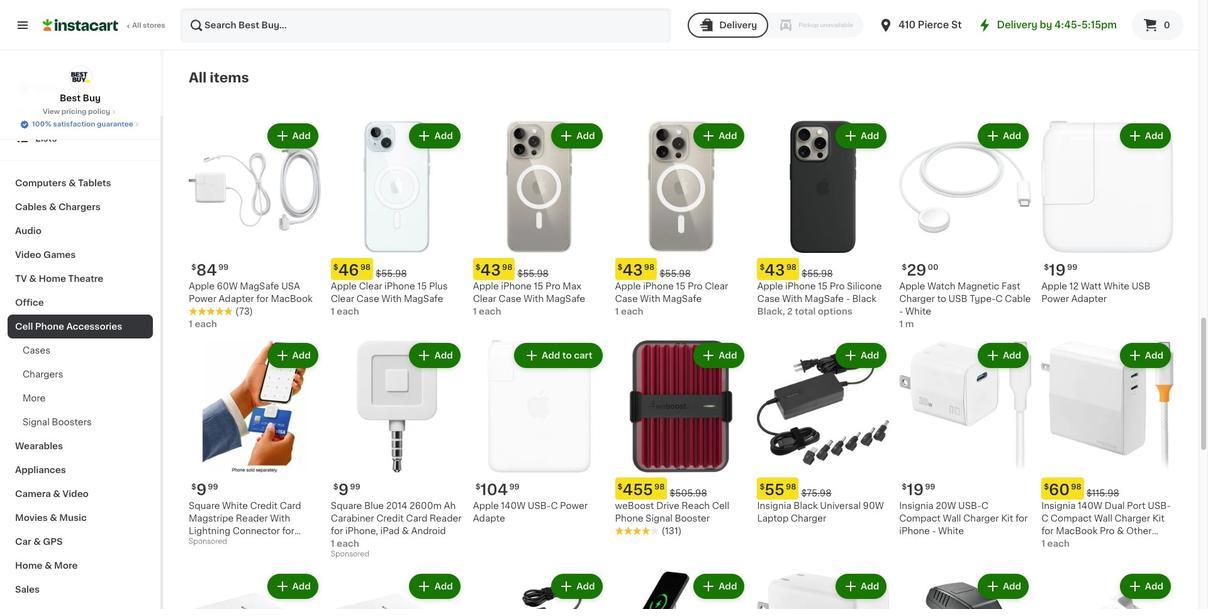 Task type: describe. For each thing, give the bounding box(es) containing it.
all stores
[[132, 22, 165, 29]]

apple for apple 60w magsafe usa power adapter for macbook
[[189, 282, 215, 291]]

devices
[[1042, 539, 1077, 548]]

1 horizontal spatial 1 each
[[1042, 539, 1070, 548]]

each inside apple clear iphone 15 plus clear case with magsafe 1 each
[[337, 307, 359, 316]]

- inside insignia 140w dual port usb- c compact wall charger kit for macbook pro & other devices - white
[[1079, 539, 1083, 548]]

satisfaction
[[53, 121, 95, 128]]

best buy link
[[60, 65, 101, 104]]

pro for clear
[[688, 282, 703, 291]]

$ inside $ 60 98
[[1044, 483, 1049, 491]]

camera
[[15, 490, 51, 498]]

square for square white credit card magstripe reader with lightning connector for apple iphone & apple ipad
[[189, 501, 220, 510]]

0 vertical spatial signal
[[219, 12, 246, 21]]

adapter inside apple 12 watt white usb power adapter
[[1071, 294, 1107, 303]]

car & gps
[[15, 537, 63, 546]]

case inside apple clear iphone 15 plus clear case with magsafe 1 each
[[356, 294, 379, 303]]

98 for insignia black universal 90w laptop charger
[[786, 483, 796, 491]]

0 horizontal spatial reach
[[255, 0, 284, 9]]

usb- inside insignia 140w dual port usb- c compact wall charger kit for macbook pro & other devices - white
[[1148, 501, 1171, 510]]

0 vertical spatial chargers
[[59, 203, 101, 211]]

pro for max
[[546, 282, 561, 291]]

apple for apple 140w usb-c power adapte
[[473, 501, 499, 510]]

cable
[[1005, 294, 1031, 303]]

view pricing policy
[[43, 108, 110, 115]]

movies & music link
[[8, 506, 153, 530]]

$ 19 99 for apple
[[1044, 263, 1078, 277]]

$ 9 99 for square blue 2014 2600m ah carabiner credit card reader for iphone, ipad & android
[[333, 482, 360, 497]]

apple down lightning
[[189, 539, 215, 548]]

apple for apple iphone 15 pro silicone case with magsafe - black black, 2 total options
[[757, 282, 783, 291]]

movies & music
[[15, 513, 87, 522]]

policy
[[88, 108, 110, 115]]

1 vertical spatial cell
[[15, 322, 33, 331]]

st
[[951, 20, 962, 30]]

stores
[[143, 22, 165, 29]]

Search field
[[181, 9, 670, 42]]

product group containing 104
[[473, 340, 605, 525]]

tv & home theatre link
[[8, 267, 153, 291]]

1 horizontal spatial cell
[[286, 0, 303, 9]]

compact inside insignia 140w dual port usb- c compact wall charger kit for macbook pro & other devices - white
[[1051, 514, 1092, 523]]

service type group
[[688, 13, 863, 38]]

dual
[[1105, 501, 1125, 510]]

add to cart button
[[515, 344, 601, 367]]

c inside insignia 140w dual port usb- c compact wall charger kit for macbook pro & other devices - white
[[1042, 514, 1049, 523]]

5:15pm
[[1082, 20, 1117, 30]]

0 vertical spatial 1 each
[[189, 319, 217, 328]]

with for apple iphone 15 pro clear case with magsafe 1 each
[[640, 294, 660, 303]]

best buy logo image
[[68, 65, 92, 89]]

credit inside the square white credit card magstripe reader with lightning connector for apple iphone & apple ipad
[[250, 501, 278, 510]]

iphone inside apple iphone 15 pro max clear case with magsafe 1 each
[[501, 282, 532, 291]]

cart
[[574, 351, 592, 360]]

for inside 'insignia 20w usb-c compact wall charger kit for iphone - white'
[[1016, 514, 1028, 523]]

each inside square blue 2014 2600m ah carabiner credit card reader for iphone, ipad & android 1 each
[[337, 539, 359, 548]]

blue
[[364, 501, 384, 510]]

power inside apple 12 watt white usb power adapter
[[1042, 294, 1069, 303]]

to inside button
[[562, 351, 572, 360]]

$55.98 for plus
[[376, 269, 407, 278]]

computers
[[15, 179, 66, 188]]

macbook inside apple 60w magsafe usa power adapter for macbook
[[271, 294, 313, 303]]

usb- for 19
[[958, 501, 981, 510]]

for inside square blue 2014 2600m ah carabiner credit card reader for iphone, ipad & android 1 each
[[331, 526, 343, 535]]

& for video
[[53, 490, 60, 498]]

type-
[[970, 294, 996, 303]]

pierce
[[918, 20, 949, 30]]

product group containing 455
[[615, 340, 747, 537]]

iphone,
[[345, 526, 378, 535]]

& for chargers
[[49, 203, 56, 211]]

$ 43 98 for apple iphone 15 pro silicone case with magsafe - black black, 2 total options
[[760, 263, 797, 277]]

insignia inside 'insignia 20w usb-c compact wall charger kit for iphone - white'
[[899, 501, 934, 510]]

100%
[[32, 121, 51, 128]]

chargers inside 'link'
[[23, 370, 63, 379]]

charger inside insignia 140w dual port usb- c compact wall charger kit for macbook pro & other devices - white
[[1115, 514, 1150, 523]]

$ 55 98
[[760, 482, 796, 497]]

video inside camera & video link
[[62, 490, 89, 498]]

buy it again
[[35, 109, 89, 118]]

apple watch magnetic fast charger to usb type-c cable - white 1 m
[[899, 282, 1031, 328]]

apple iphone 15 pro silicone case with magsafe - black black, 2 total options
[[757, 282, 882, 316]]

- inside 'insignia 20w usb-c compact wall charger kit for iphone - white'
[[932, 526, 936, 535]]

theatre
[[68, 274, 103, 283]]

$ inside $ 84 99
[[191, 263, 196, 271]]

reach inside product group
[[682, 501, 710, 510]]

adapte
[[473, 514, 505, 523]]

& for tablets
[[69, 179, 76, 188]]

$ 455 98
[[618, 482, 665, 497]]

clear inside apple iphone 15 pro clear case with magsafe 1 each
[[705, 282, 728, 291]]

15 inside apple clear iphone 15 plus clear case with magsafe 1 each
[[417, 282, 427, 291]]

0
[[1164, 21, 1170, 30]]

43 for apple iphone 15 pro silicone case with magsafe - black
[[765, 263, 785, 277]]

add inside button
[[542, 351, 560, 360]]

140w for insignia
[[1078, 501, 1102, 510]]

camera & video
[[15, 490, 89, 498]]

usb inside apple watch magnetic fast charger to usb type-c cable - white 1 m
[[949, 294, 968, 303]]

1 vertical spatial buy
[[35, 109, 53, 118]]

cell phone accessories
[[15, 322, 122, 331]]

c inside the apple 140w usb-c power adapte
[[551, 501, 558, 510]]

43 for apple iphone 15 pro max clear case with magsafe
[[481, 263, 501, 277]]

magsafe inside apple iphone 15 pro max clear case with magsafe 1 each
[[546, 294, 585, 303]]

drive inside product group
[[656, 501, 679, 510]]

29
[[907, 263, 927, 277]]

plus
[[429, 282, 448, 291]]

fast
[[1002, 282, 1021, 291]]

wearables
[[15, 442, 63, 451]]

1 vertical spatial phone
[[35, 322, 64, 331]]

ipad inside the square white credit card magstripe reader with lightning connector for apple iphone & apple ipad
[[287, 539, 306, 548]]

100% satisfaction guarantee
[[32, 121, 133, 128]]

(73)
[[235, 307, 253, 316]]

$ 43 98 for apple iphone 15 pro max clear case with magsafe 1 each
[[476, 263, 512, 277]]

43 for apple iphone 15 pro clear case with magsafe
[[623, 263, 643, 277]]

with inside apple iphone 15 pro max clear case with magsafe 1 each
[[524, 294, 544, 303]]

watt
[[1081, 282, 1102, 291]]

it
[[55, 109, 61, 118]]

410 pierce st button
[[878, 8, 962, 43]]

4:45-
[[1055, 20, 1082, 30]]

magsafe inside apple 60w magsafe usa power adapter for macbook
[[240, 282, 279, 291]]

99 for apple 140w usb-c power adapte
[[509, 483, 520, 491]]

cases
[[23, 346, 50, 355]]

signal inside product group
[[646, 514, 673, 523]]

99 for square white credit card magstripe reader with lightning connector for apple iphone & apple ipad
[[208, 483, 218, 491]]

signal boosters
[[23, 418, 92, 427]]

$ 84 99
[[191, 263, 229, 277]]

99 for apple 12 watt white usb power adapter
[[1067, 263, 1078, 271]]

$ inside $ 455 98
[[618, 483, 623, 491]]

sales
[[15, 585, 40, 594]]

magsafe inside apple iphone 15 pro clear case with magsafe 1 each
[[663, 294, 702, 303]]

& for gps
[[33, 537, 41, 546]]

0 horizontal spatial weboost drive reach cell phone signal booster
[[189, 0, 303, 21]]

$115.98
[[1087, 489, 1119, 497]]

power for 84
[[189, 294, 216, 303]]

insignia for 55
[[757, 501, 791, 510]]

90w
[[863, 501, 884, 510]]

wall inside 'insignia 20w usb-c compact wall charger kit for iphone - white'
[[943, 514, 961, 523]]

15 for apple iphone 15 pro silicone case with magsafe - black black, 2 total options
[[818, 282, 828, 291]]

case inside apple iphone 15 pro silicone case with magsafe - black black, 2 total options
[[757, 294, 780, 303]]

best
[[60, 94, 81, 103]]

$ 104 99
[[476, 482, 520, 497]]

140w for apple
[[501, 501, 526, 510]]

$ 19 99 for insignia
[[902, 482, 935, 497]]

white inside insignia 140w dual port usb- c compact wall charger kit for macbook pro & other devices - white
[[1086, 539, 1111, 548]]

apple 140w usb-c power adapte
[[473, 501, 588, 523]]

apple iphone 15 pro clear case with magsafe 1 each
[[615, 282, 728, 316]]

home & more link
[[8, 554, 153, 578]]

boosters
[[52, 418, 92, 427]]

compact inside 'insignia 20w usb-c compact wall charger kit for iphone - white'
[[899, 514, 941, 523]]

universal
[[820, 501, 861, 510]]

60w
[[217, 282, 238, 291]]

1 inside apple watch magnetic fast charger to usb type-c cable - white 1 m
[[899, 319, 903, 328]]

sponsored badge image for square blue 2014 2600m ah carabiner credit card reader for iphone, ipad & android
[[331, 551, 369, 558]]

phone inside product group
[[615, 514, 643, 523]]

0 vertical spatial home
[[39, 274, 66, 283]]

white inside apple 12 watt white usb power adapter
[[1104, 282, 1130, 291]]

laptop
[[757, 514, 789, 523]]

& for more
[[45, 561, 52, 570]]

case inside apple iphone 15 pro clear case with magsafe 1 each
[[615, 294, 638, 303]]

guarantee
[[97, 121, 133, 128]]

view pricing policy link
[[43, 107, 118, 117]]

$60.98 original price: $115.98 element
[[1042, 477, 1174, 499]]

1 vertical spatial home
[[15, 561, 42, 570]]

reader inside the square white credit card magstripe reader with lightning connector for apple iphone & apple ipad
[[236, 514, 268, 523]]

apple for apple iphone 15 pro max clear case with magsafe 1 each
[[473, 282, 499, 291]]

appliances
[[15, 466, 66, 474]]

case inside apple iphone 15 pro max clear case with magsafe 1 each
[[499, 294, 521, 303]]

other
[[1126, 526, 1152, 535]]

delivery by 4:45-5:15pm link
[[977, 18, 1117, 33]]

booster inside product group
[[675, 514, 710, 523]]

total
[[795, 307, 816, 316]]

410 pierce st
[[899, 20, 962, 30]]

2014
[[386, 501, 407, 510]]

iphone inside the square white credit card magstripe reader with lightning connector for apple iphone & apple ipad
[[217, 539, 247, 548]]

2
[[787, 307, 793, 316]]

magstripe
[[189, 514, 234, 523]]

ipad inside square blue 2014 2600m ah carabiner credit card reader for iphone, ipad & android 1 each
[[380, 526, 400, 535]]

square white credit card magstripe reader with lightning connector for apple iphone & apple ipad
[[189, 501, 306, 548]]

99 for insignia 20w usb-c compact wall charger kit for iphone - white
[[925, 483, 935, 491]]

wall inside insignia 140w dual port usb- c compact wall charger kit for macbook pro & other devices - white
[[1094, 514, 1113, 523]]

for inside insignia 140w dual port usb- c compact wall charger kit for macbook pro & other devices - white
[[1042, 526, 1054, 535]]

white inside apple watch magnetic fast charger to usb type-c cable - white 1 m
[[906, 307, 931, 316]]

weboost drive reach cell phone signal booster inside product group
[[615, 501, 729, 523]]

car & gps link
[[8, 530, 153, 554]]

home & more
[[15, 561, 78, 570]]

chargers link
[[8, 362, 153, 386]]

iphone inside apple iphone 15 pro clear case with magsafe 1 each
[[643, 282, 674, 291]]

max
[[563, 282, 581, 291]]

white inside the square white credit card magstripe reader with lightning connector for apple iphone & apple ipad
[[222, 501, 248, 510]]

55
[[765, 482, 785, 497]]

wearables link
[[8, 434, 153, 458]]

$ 29 00
[[902, 263, 939, 277]]

15 for apple iphone 15 pro clear case with magsafe 1 each
[[676, 282, 686, 291]]

iphone inside apple iphone 15 pro silicone case with magsafe - black black, 2 total options
[[785, 282, 816, 291]]

each inside apple iphone 15 pro clear case with magsafe 1 each
[[621, 307, 643, 316]]

$55.98 for silicone
[[802, 269, 833, 278]]

with for apple iphone 15 pro silicone case with magsafe - black black, 2 total options
[[782, 294, 802, 303]]

9 for square white credit card magstripe reader with lightning connector for apple iphone & apple ipad
[[196, 482, 207, 497]]

0 horizontal spatial weboost
[[189, 0, 228, 9]]

$75.98
[[801, 489, 832, 497]]



Task type: locate. For each thing, give the bounding box(es) containing it.
1 each
[[189, 319, 217, 328], [1042, 539, 1070, 548]]

adapter up (73)
[[219, 294, 254, 303]]

apple inside apple 12 watt white usb power adapter
[[1042, 282, 1067, 291]]

1 horizontal spatial 19
[[1049, 263, 1066, 277]]

usb- for 104
[[528, 501, 551, 510]]

0 horizontal spatial $ 9 99
[[191, 482, 218, 497]]

usb down watch
[[949, 294, 968, 303]]

watch
[[927, 282, 956, 291]]

signal boosters link
[[8, 410, 153, 434]]

add button
[[268, 125, 317, 147], [411, 125, 459, 147], [553, 125, 601, 147], [695, 125, 743, 147], [837, 125, 886, 147], [979, 125, 1028, 147], [1121, 125, 1170, 147], [268, 344, 317, 367], [411, 344, 459, 367], [695, 344, 743, 367], [837, 344, 886, 367], [979, 344, 1028, 367], [1121, 344, 1170, 367], [268, 575, 317, 598], [411, 575, 459, 598], [553, 575, 601, 598], [695, 575, 743, 598], [837, 575, 886, 598], [979, 575, 1028, 598], [1121, 575, 1170, 598]]

None search field
[[180, 8, 672, 43]]

magnetic
[[958, 282, 999, 291]]

0 horizontal spatial adapter
[[219, 294, 254, 303]]

2 usb- from the left
[[958, 501, 981, 510]]

iphone
[[385, 282, 415, 291], [501, 282, 532, 291], [643, 282, 674, 291], [785, 282, 816, 291], [899, 526, 930, 535], [217, 539, 247, 548]]

00
[[928, 263, 939, 271]]

99 inside $ 104 99
[[509, 483, 520, 491]]

apple for apple iphone 15 pro clear case with magsafe 1 each
[[615, 282, 641, 291]]

compact down 20w
[[899, 514, 941, 523]]

99 right 84
[[218, 263, 229, 271]]

credit inside square blue 2014 2600m ah carabiner credit card reader for iphone, ipad & android 1 each
[[376, 514, 404, 523]]

$43.98 original price: $55.98 element
[[473, 258, 605, 280], [615, 258, 747, 280], [757, 258, 889, 280]]

to down watch
[[937, 294, 946, 303]]

credit down 2014
[[376, 514, 404, 523]]

lists link
[[8, 126, 153, 151]]

0 horizontal spatial macbook
[[271, 294, 313, 303]]

0 vertical spatial booster
[[248, 12, 283, 21]]

android
[[411, 526, 446, 535]]

product group containing 84
[[189, 121, 321, 330]]

$ 9 99 for square white credit card magstripe reader with lightning connector for apple iphone & apple ipad
[[191, 482, 218, 497]]

insignia up laptop
[[757, 501, 791, 510]]

1 vertical spatial reach
[[682, 501, 710, 510]]

2 square from the left
[[331, 501, 362, 510]]

$ 43 98 up apple iphone 15 pro clear case with magsafe 1 each
[[618, 263, 655, 277]]

20w
[[936, 501, 956, 510]]

product group containing 55
[[757, 340, 889, 525]]

1 horizontal spatial signal
[[219, 12, 246, 21]]

insignia left 20w
[[899, 501, 934, 510]]

pricing
[[61, 108, 86, 115]]

$55.98 up apple iphone 15 pro clear case with magsafe 1 each
[[660, 269, 691, 278]]

0 vertical spatial phone
[[189, 12, 217, 21]]

1 inside apple iphone 15 pro clear case with magsafe 1 each
[[615, 307, 619, 316]]

2 9 from the left
[[338, 482, 349, 497]]

c inside 'insignia 20w usb-c compact wall charger kit for iphone - white'
[[981, 501, 988, 510]]

2 horizontal spatial signal
[[646, 514, 673, 523]]

macbook up devices at the right of page
[[1056, 526, 1098, 535]]

apple inside apple 60w magsafe usa power adapter for macbook
[[189, 282, 215, 291]]

sponsored badge image
[[189, 538, 227, 545], [331, 551, 369, 558]]

$43.98 original price: $55.98 element up apple iphone 15 pro silicone case with magsafe - black black, 2 total options
[[757, 258, 889, 280]]

$ 43 98 up apple iphone 15 pro max clear case with magsafe 1 each
[[476, 263, 512, 277]]

cables & chargers
[[15, 203, 101, 211]]

more inside "link"
[[23, 394, 45, 403]]

kit inside 'insignia 20w usb-c compact wall charger kit for iphone - white'
[[1001, 514, 1013, 523]]

white right devices at the right of page
[[1086, 539, 1111, 548]]

apple up adapte
[[473, 501, 499, 510]]

0 horizontal spatial usb-
[[528, 501, 551, 510]]

all left stores
[[132, 22, 141, 29]]

$55.98 up apple iphone 15 pro max clear case with magsafe 1 each
[[517, 269, 549, 278]]

charger inside the insignia black universal 90w laptop charger
[[791, 514, 826, 523]]

1 vertical spatial usb
[[949, 294, 968, 303]]

0 horizontal spatial 43
[[481, 263, 501, 277]]

sponsored badge image down iphone,
[[331, 551, 369, 558]]

square for square blue 2014 2600m ah carabiner credit card reader for iphone, ipad & android 1 each
[[331, 501, 362, 510]]

1 horizontal spatial drive
[[656, 501, 679, 510]]

1 horizontal spatial usb-
[[958, 501, 981, 510]]

macbook down the usa
[[271, 294, 313, 303]]

1 horizontal spatial 9
[[338, 482, 349, 497]]

19 for apple
[[1049, 263, 1066, 277]]

0 horizontal spatial all
[[132, 22, 141, 29]]

1 vertical spatial all
[[189, 71, 207, 84]]

pro inside apple iphone 15 pro silicone case with magsafe - black black, 2 total options
[[830, 282, 845, 291]]

shop
[[35, 84, 59, 93]]

credit
[[250, 501, 278, 510], [376, 514, 404, 523]]

white down 20w
[[938, 526, 964, 535]]

sales link
[[8, 578, 153, 602]]

1 $55.98 from the left
[[376, 269, 407, 278]]

1 square from the left
[[189, 501, 220, 510]]

phone up the cases
[[35, 322, 64, 331]]

(131) down $505.98
[[662, 526, 682, 535]]

140w inside the apple 140w usb-c power adapte
[[501, 501, 526, 510]]

charger inside apple watch magnetic fast charger to usb type-c cable - white 1 m
[[899, 294, 935, 303]]

usb right watt
[[1132, 282, 1151, 291]]

black inside the insignia black universal 90w laptop charger
[[794, 501, 818, 510]]

to
[[937, 294, 946, 303], [562, 351, 572, 360]]

1 horizontal spatial sponsored badge image
[[331, 551, 369, 558]]

- inside apple watch magnetic fast charger to usb type-c cable - white 1 m
[[899, 307, 903, 316]]

tv
[[15, 274, 27, 283]]

1 inside apple iphone 15 pro max clear case with magsafe 1 each
[[473, 307, 477, 316]]

& for music
[[50, 513, 57, 522]]

video down the "audio"
[[15, 250, 41, 259]]

3 $55.98 from the left
[[660, 269, 691, 278]]

$ inside $ 104 99
[[476, 483, 481, 491]]

$
[[191, 263, 196, 271], [333, 263, 338, 271], [476, 263, 481, 271], [618, 263, 623, 271], [760, 263, 765, 271], [902, 263, 907, 271], [1044, 263, 1049, 271], [191, 483, 196, 491], [333, 483, 338, 491], [476, 483, 481, 491], [618, 483, 623, 491], [760, 483, 765, 491], [902, 483, 907, 491], [1044, 483, 1049, 491]]

insignia inside the insignia black universal 90w laptop charger
[[757, 501, 791, 510]]

apple down 29
[[899, 282, 925, 291]]

98 for apple iphone 15 pro clear case with magsafe
[[644, 263, 655, 271]]

product group containing 29
[[899, 121, 1031, 330]]

1 vertical spatial signal
[[23, 418, 50, 427]]

98 inside $ 55 98
[[786, 483, 796, 491]]

0 horizontal spatial to
[[562, 351, 572, 360]]

1 vertical spatial booster
[[675, 514, 710, 523]]

3 $43.98 original price: $55.98 element from the left
[[757, 258, 889, 280]]

$ inside $ 46 98
[[333, 263, 338, 271]]

shop link
[[8, 76, 153, 101]]

12
[[1070, 282, 1079, 291]]

apple iphone 15 pro max clear case with magsafe 1 each
[[473, 282, 585, 316]]

clear inside apple iphone 15 pro max clear case with magsafe 1 each
[[473, 294, 496, 303]]

card inside square blue 2014 2600m ah carabiner credit card reader for iphone, ipad & android 1 each
[[406, 514, 427, 523]]

2 adapter from the left
[[1071, 294, 1107, 303]]

delivery for delivery
[[719, 21, 757, 30]]

1 $ 43 98 from the left
[[476, 263, 512, 277]]

$55.98 inside product group
[[376, 269, 407, 278]]

signal up "wearables"
[[23, 418, 50, 427]]

2600m
[[410, 501, 442, 510]]

more down "gps"
[[54, 561, 78, 570]]

& inside the square white credit card magstripe reader with lightning connector for apple iphone & apple ipad
[[250, 539, 257, 548]]

0 horizontal spatial 9
[[196, 482, 207, 497]]

98
[[360, 263, 371, 271], [502, 263, 512, 271], [644, 263, 655, 271], [786, 263, 797, 271], [654, 483, 665, 491], [786, 483, 796, 491], [1071, 483, 1082, 491]]

delivery by 4:45-5:15pm
[[997, 20, 1117, 30]]

home down video games
[[39, 274, 66, 283]]

& right cables
[[49, 203, 56, 211]]

0 horizontal spatial 140w
[[501, 501, 526, 510]]

1 horizontal spatial more
[[54, 561, 78, 570]]

1 vertical spatial more
[[54, 561, 78, 570]]

pro inside apple iphone 15 pro clear case with magsafe 1 each
[[688, 282, 703, 291]]

m
[[905, 319, 914, 328]]

1 case from the left
[[356, 294, 379, 303]]

0 horizontal spatial compact
[[899, 514, 941, 523]]

0 vertical spatial more
[[23, 394, 45, 403]]

1 vertical spatial sponsored badge image
[[331, 551, 369, 558]]

-
[[846, 294, 850, 303], [899, 307, 903, 316], [932, 526, 936, 535], [1079, 539, 1083, 548]]

delivery for delivery by 4:45-5:15pm
[[997, 20, 1038, 30]]

1 wall from the left
[[943, 514, 961, 523]]

2 $55.98 from the left
[[517, 269, 549, 278]]

2 compact from the left
[[1051, 514, 1092, 523]]

4 case from the left
[[757, 294, 780, 303]]

$ 60 98
[[1044, 482, 1082, 497]]

$ inside $ 55 98
[[760, 483, 765, 491]]

1 horizontal spatial square
[[331, 501, 362, 510]]

reader inside square blue 2014 2600m ah carabiner credit card reader for iphone, ipad & android 1 each
[[430, 514, 462, 523]]

phone down 455
[[615, 514, 643, 523]]

square up magstripe
[[189, 501, 220, 510]]

audio
[[15, 227, 41, 235]]

square inside square blue 2014 2600m ah carabiner credit card reader for iphone, ipad & android 1 each
[[331, 501, 362, 510]]

$43.98 original price: $55.98 element for max
[[473, 258, 605, 280]]

with for square white credit card magstripe reader with lightning connector for apple iphone & apple ipad
[[270, 514, 290, 523]]

98 for weboost drive reach cell phone signal booster
[[654, 483, 665, 491]]

98 up apple iphone 15 pro max clear case with magsafe 1 each
[[502, 263, 512, 271]]

square blue 2014 2600m ah carabiner credit card reader for iphone, ipad & android 1 each
[[331, 501, 462, 548]]

$ 43 98 for apple iphone 15 pro clear case with magsafe 1 each
[[618, 263, 655, 277]]

1 $43.98 original price: $55.98 element from the left
[[473, 258, 605, 280]]

1 vertical spatial card
[[406, 514, 427, 523]]

iphone inside apple clear iphone 15 plus clear case with magsafe 1 each
[[385, 282, 415, 291]]

0 horizontal spatial cell
[[15, 322, 33, 331]]

signal down $ 455 98
[[646, 514, 673, 523]]

- inside apple iphone 15 pro silicone case with magsafe - black black, 2 total options
[[846, 294, 850, 303]]

$505.98
[[670, 489, 707, 497]]

more up signal boosters
[[23, 394, 45, 403]]

- up options
[[846, 294, 850, 303]]

0 vertical spatial black
[[852, 294, 877, 303]]

$55.98 for max
[[517, 269, 549, 278]]

410
[[899, 20, 916, 30]]

1 vertical spatial video
[[62, 490, 89, 498]]

140w down $ 104 99
[[501, 501, 526, 510]]

2 vertical spatial phone
[[615, 514, 643, 523]]

& right tv
[[29, 274, 37, 283]]

0 horizontal spatial black
[[794, 501, 818, 510]]

$46.98 original price: $55.98 element
[[331, 258, 463, 280]]

15 inside apple iphone 15 pro clear case with magsafe 1 each
[[676, 282, 686, 291]]

1 horizontal spatial insignia
[[899, 501, 934, 510]]

9 up carabiner
[[338, 482, 349, 497]]

all items
[[189, 71, 249, 84]]

- right devices at the right of page
[[1079, 539, 1083, 548]]

2 $ 9 99 from the left
[[333, 482, 360, 497]]

product group containing 46
[[331, 121, 463, 318]]

0 horizontal spatial buy
[[35, 109, 53, 118]]

1 horizontal spatial black
[[852, 294, 877, 303]]

magsafe inside apple iphone 15 pro silicone case with magsafe - black black, 2 total options
[[805, 294, 844, 303]]

2 horizontal spatial $43.98 original price: $55.98 element
[[757, 258, 889, 280]]

19 up apple 12 watt white usb power adapter on the top of page
[[1049, 263, 1066, 277]]

phone up all items at the left
[[189, 12, 217, 21]]

view
[[43, 108, 60, 115]]

9 up magstripe
[[196, 482, 207, 497]]

1 horizontal spatial credit
[[376, 514, 404, 523]]

60
[[1049, 482, 1070, 497]]

charger
[[899, 294, 935, 303], [791, 514, 826, 523], [963, 514, 999, 523], [1115, 514, 1150, 523]]

2 $ 43 98 from the left
[[618, 263, 655, 277]]

pro for silicone
[[830, 282, 845, 291]]

98 for apple iphone 15 pro silicone case with magsafe - black
[[786, 263, 797, 271]]

insignia for 60
[[1042, 501, 1076, 510]]

99 right the '104'
[[509, 483, 520, 491]]

apple for apple clear iphone 15 plus clear case with magsafe 1 each
[[331, 282, 357, 291]]

19 up 'insignia 20w usb-c compact wall charger kit for iphone - white'
[[907, 482, 924, 497]]

99 for square blue 2014 2600m ah carabiner credit card reader for iphone, ipad & android
[[350, 483, 360, 491]]

white right watt
[[1104, 282, 1130, 291]]

$ 19 99 up 12
[[1044, 263, 1078, 277]]

cables & chargers link
[[8, 195, 153, 219]]

1 each down the 60
[[1042, 539, 1070, 548]]

9 for square blue 2014 2600m ah carabiner credit card reader for iphone, ipad & android
[[338, 482, 349, 497]]

- down 20w
[[932, 526, 936, 535]]

apple inside apple clear iphone 15 plus clear case with magsafe 1 each
[[331, 282, 357, 291]]

magsafe
[[240, 282, 279, 291], [404, 294, 443, 303], [546, 294, 585, 303], [663, 294, 702, 303], [805, 294, 844, 303]]

1 horizontal spatial video
[[62, 490, 89, 498]]

1 horizontal spatial macbook
[[1056, 526, 1098, 535]]

98 for apple iphone 15 pro max clear case with magsafe
[[502, 263, 512, 271]]

0 horizontal spatial signal
[[23, 418, 50, 427]]

phone
[[189, 12, 217, 21], [35, 322, 64, 331], [615, 514, 643, 523]]

all for all items
[[189, 71, 207, 84]]

black down $75.98
[[794, 501, 818, 510]]

video inside video games link
[[15, 250, 41, 259]]

1 9 from the left
[[196, 482, 207, 497]]

98 inside $ 46 98
[[360, 263, 371, 271]]

99 up 'insignia 20w usb-c compact wall charger kit for iphone - white'
[[925, 483, 935, 491]]

0 horizontal spatial video
[[15, 250, 41, 259]]

again
[[64, 109, 89, 118]]

98 right 55
[[786, 483, 796, 491]]

0 vertical spatial credit
[[250, 501, 278, 510]]

0 button
[[1132, 10, 1184, 40]]

iphone inside 'insignia 20w usb-c compact wall charger kit for iphone - white'
[[899, 526, 930, 535]]

1 horizontal spatial usb
[[1132, 282, 1151, 291]]

100% satisfaction guarantee button
[[20, 117, 141, 130]]

options
[[818, 307, 853, 316]]

43 up apple iphone 15 pro clear case with magsafe 1 each
[[623, 263, 643, 277]]

0 vertical spatial $ 19 99
[[1044, 263, 1078, 277]]

2 140w from the left
[[1078, 501, 1102, 510]]

& inside insignia 140w dual port usb- c compact wall charger kit for macbook pro & other devices - white
[[1117, 526, 1124, 535]]

1 horizontal spatial power
[[560, 501, 588, 510]]

1 vertical spatial drive
[[656, 501, 679, 510]]

98 up apple iphone 15 pro silicone case with magsafe - black black, 2 total options
[[786, 263, 797, 271]]

apple right plus
[[473, 282, 499, 291]]

apple inside the apple 140w usb-c power adapte
[[473, 501, 499, 510]]

apple down the 46
[[331, 282, 357, 291]]

1 horizontal spatial delivery
[[997, 20, 1038, 30]]

black,
[[757, 307, 785, 316]]

1 horizontal spatial phone
[[189, 12, 217, 21]]

white inside 'insignia 20w usb-c compact wall charger kit for iphone - white'
[[938, 526, 964, 535]]

43
[[481, 263, 501, 277], [623, 263, 643, 277], [765, 263, 785, 277]]

adapter down watt
[[1071, 294, 1107, 303]]

0 horizontal spatial more
[[23, 394, 45, 403]]

$43.98 original price: $55.98 element up apple iphone 15 pro max clear case with magsafe 1 each
[[473, 258, 605, 280]]

chargers up the audio link
[[59, 203, 101, 211]]

0 horizontal spatial power
[[189, 294, 216, 303]]

tv & home theatre
[[15, 274, 103, 283]]

card inside the square white credit card magstripe reader with lightning connector for apple iphone & apple ipad
[[280, 501, 301, 510]]

3 insignia from the left
[[1042, 501, 1076, 510]]

& right camera
[[53, 490, 60, 498]]

& for home
[[29, 274, 37, 283]]

3 usb- from the left
[[1148, 501, 1171, 510]]

adapter inside apple 60w magsafe usa power adapter for macbook
[[219, 294, 254, 303]]

apple down 84
[[189, 282, 215, 291]]

1 43 from the left
[[481, 263, 501, 277]]

0 horizontal spatial drive
[[230, 0, 253, 9]]

& down "gps"
[[45, 561, 52, 570]]

$ 9 99 up carabiner
[[333, 482, 360, 497]]

buy up 100%
[[35, 109, 53, 118]]

0 vertical spatial cell
[[286, 0, 303, 9]]

charger inside 'insignia 20w usb-c compact wall charger kit for iphone - white'
[[963, 514, 999, 523]]

power inside apple 60w magsafe usa power adapter for macbook
[[189, 294, 216, 303]]

$455.98 original price: $505.98 element
[[615, 477, 747, 499]]

98 up apple iphone 15 pro clear case with magsafe 1 each
[[644, 263, 655, 271]]

1 vertical spatial 19
[[907, 482, 924, 497]]

1 usb- from the left
[[528, 501, 551, 510]]

audio link
[[8, 219, 153, 243]]

0 horizontal spatial booster
[[248, 12, 283, 21]]

magsafe inside apple clear iphone 15 plus clear case with magsafe 1 each
[[404, 294, 443, 303]]

wall down 20w
[[943, 514, 961, 523]]

apple for apple watch magnetic fast charger to usb type-c cable - white 1 m
[[899, 282, 925, 291]]

2 $43.98 original price: $55.98 element from the left
[[615, 258, 747, 280]]

1 vertical spatial 1 each
[[1042, 539, 1070, 548]]

usb inside apple 12 watt white usb power adapter
[[1132, 282, 1151, 291]]

buy inside "link"
[[83, 94, 101, 103]]

1 horizontal spatial kit
[[1153, 514, 1165, 523]]

connector
[[233, 526, 280, 535]]

99
[[218, 263, 229, 271], [1067, 263, 1078, 271], [208, 483, 218, 491], [350, 483, 360, 491], [509, 483, 520, 491], [925, 483, 935, 491]]

apple 12 watt white usb power adapter
[[1042, 282, 1151, 303]]

$ 19 99 up 'insignia 20w usb-c compact wall charger kit for iphone - white'
[[902, 482, 935, 497]]

0 horizontal spatial sponsored badge image
[[189, 538, 227, 545]]

$43.98 original price: $55.98 element for silicone
[[757, 258, 889, 280]]

buy up policy
[[83, 94, 101, 103]]

& down connector
[[250, 539, 257, 548]]

chargers down the cases
[[23, 370, 63, 379]]

1 140w from the left
[[501, 501, 526, 510]]

$ inside $ 29 00
[[902, 263, 907, 271]]

sponsored badge image for square white credit card magstripe reader with lightning connector for apple iphone & apple ipad
[[189, 538, 227, 545]]

$55.98 for clear
[[660, 269, 691, 278]]

for inside the square white credit card magstripe reader with lightning connector for apple iphone & apple ipad
[[282, 526, 294, 535]]

more
[[23, 394, 45, 403], [54, 561, 78, 570]]

1 each down 60w
[[189, 319, 217, 328]]

all left items
[[189, 71, 207, 84]]

& left other
[[1117, 526, 1124, 535]]

1 vertical spatial weboost drive reach cell phone signal booster
[[615, 501, 729, 523]]

3 43 from the left
[[765, 263, 785, 277]]

to inside apple watch magnetic fast charger to usb type-c cable - white 1 m
[[937, 294, 946, 303]]

19 for insignia
[[907, 482, 924, 497]]

booster
[[248, 12, 283, 21], [675, 514, 710, 523]]

1 inside apple clear iphone 15 plus clear case with magsafe 1 each
[[331, 307, 335, 316]]

power for 104
[[560, 501, 588, 510]]

3 case from the left
[[615, 294, 638, 303]]

1 horizontal spatial reader
[[430, 514, 462, 523]]

2 reader from the left
[[430, 514, 462, 523]]

$ 43 98 up black, on the bottom right of the page
[[760, 263, 797, 277]]

19
[[1049, 263, 1066, 277], [907, 482, 924, 497]]

2 horizontal spatial usb-
[[1148, 501, 1171, 510]]

$ 9 99 up magstripe
[[191, 482, 218, 497]]

1 reader from the left
[[236, 514, 268, 523]]

2 vertical spatial cell
[[712, 501, 729, 510]]

1 inside square blue 2014 2600m ah carabiner credit card reader for iphone, ipad & android 1 each
[[331, 539, 335, 548]]

apple right max
[[615, 282, 641, 291]]

0 horizontal spatial credit
[[250, 501, 278, 510]]

1 horizontal spatial 43
[[623, 263, 643, 277]]

4 15 from the left
[[818, 282, 828, 291]]

0 vertical spatial card
[[280, 501, 301, 510]]

1 horizontal spatial weboost drive reach cell phone signal booster
[[615, 501, 729, 523]]

1 horizontal spatial 140w
[[1078, 501, 1102, 510]]

product group containing 60
[[1042, 340, 1174, 550]]

each inside apple iphone 15 pro max clear case with magsafe 1 each
[[479, 307, 501, 316]]

$43.98 original price: $55.98 element for clear
[[615, 258, 747, 280]]

& left android
[[402, 526, 409, 535]]

4 $55.98 from the left
[[802, 269, 833, 278]]

1 vertical spatial (131)
[[662, 526, 682, 535]]

appliances link
[[8, 458, 153, 482]]

$55.98 up apple iphone 15 pro silicone case with magsafe - black black, 2 total options
[[802, 269, 833, 278]]

office
[[15, 298, 44, 307]]

1 $ 9 99 from the left
[[191, 482, 218, 497]]

15 for apple iphone 15 pro max clear case with magsafe 1 each
[[534, 282, 543, 291]]

c inside apple watch magnetic fast charger to usb type-c cable - white 1 m
[[996, 294, 1003, 303]]

2 kit from the left
[[1153, 514, 1165, 523]]

(131)
[[235, 25, 255, 34], [662, 526, 682, 535]]

apple left 12
[[1042, 282, 1067, 291]]

98 for apple clear iphone 15 plus clear case with magsafe
[[360, 263, 371, 271]]

0 vertical spatial weboost
[[189, 0, 228, 9]]

98 inside $ 455 98
[[654, 483, 665, 491]]

1 insignia from the left
[[757, 501, 791, 510]]

video
[[15, 250, 41, 259], [62, 490, 89, 498]]

cases link
[[8, 339, 153, 362]]

1 adapter from the left
[[219, 294, 254, 303]]

car
[[15, 537, 31, 546]]

1 kit from the left
[[1001, 514, 1013, 523]]

weboost
[[189, 0, 228, 9], [615, 501, 654, 510]]

1 vertical spatial ipad
[[287, 539, 306, 548]]

kit inside insignia 140w dual port usb- c compact wall charger kit for macbook pro & other devices - white
[[1153, 514, 1165, 523]]

(131) up items
[[235, 25, 255, 34]]

1 vertical spatial black
[[794, 501, 818, 510]]

square up carabiner
[[331, 501, 362, 510]]

2 horizontal spatial $ 43 98
[[760, 263, 797, 277]]

43 up black, on the bottom right of the page
[[765, 263, 785, 277]]

port
[[1127, 501, 1146, 510]]

& right car
[[33, 537, 41, 546]]

& inside square blue 2014 2600m ah carabiner credit card reader for iphone, ipad & android 1 each
[[402, 526, 409, 535]]

sponsored badge image down lightning
[[189, 538, 227, 545]]

signal up items
[[219, 12, 246, 21]]

insignia inside insignia 140w dual port usb- c compact wall charger kit for macbook pro & other devices - white
[[1042, 501, 1076, 510]]

apple up black, on the bottom right of the page
[[757, 282, 783, 291]]

0 vertical spatial reach
[[255, 0, 284, 9]]

0 vertical spatial all
[[132, 22, 141, 29]]

0 vertical spatial macbook
[[271, 294, 313, 303]]

1 compact from the left
[[899, 514, 941, 523]]

apple for apple 12 watt white usb power adapter
[[1042, 282, 1067, 291]]

product group
[[189, 121, 321, 330], [331, 121, 463, 318], [473, 121, 605, 318], [615, 121, 747, 318], [757, 121, 889, 318], [899, 121, 1031, 330], [1042, 121, 1174, 305], [189, 340, 321, 548], [331, 340, 463, 561], [473, 340, 605, 525], [615, 340, 747, 537], [757, 340, 889, 525], [899, 340, 1031, 537], [1042, 340, 1174, 550], [189, 571, 321, 609], [331, 571, 463, 609], [473, 571, 605, 609], [615, 571, 747, 609], [757, 571, 889, 609], [899, 571, 1031, 609], [1042, 571, 1174, 609]]

apple
[[189, 282, 215, 291], [331, 282, 357, 291], [473, 282, 499, 291], [615, 282, 641, 291], [757, 282, 783, 291], [899, 282, 925, 291], [1042, 282, 1067, 291], [473, 501, 499, 510], [189, 539, 215, 548], [259, 539, 285, 548]]

2 wall from the left
[[1094, 514, 1113, 523]]

$55.98 original price: $75.98 element
[[757, 477, 889, 499]]

2 insignia from the left
[[899, 501, 934, 510]]

home up sales at the left bottom of the page
[[15, 561, 42, 570]]

43 up apple iphone 15 pro max clear case with magsafe 1 each
[[481, 263, 501, 277]]

weboost inside product group
[[615, 501, 654, 510]]

instacart logo image
[[43, 18, 118, 33]]

with inside apple iphone 15 pro clear case with magsafe 1 each
[[640, 294, 660, 303]]

to left the cart
[[562, 351, 572, 360]]

2 43 from the left
[[623, 263, 643, 277]]

1 horizontal spatial reach
[[682, 501, 710, 510]]

for inside apple 60w magsafe usa power adapter for macbook
[[256, 294, 269, 303]]

3 $ 43 98 from the left
[[760, 263, 797, 277]]

white up m
[[906, 307, 931, 316]]

1 horizontal spatial $43.98 original price: $55.98 element
[[615, 258, 747, 280]]

games
[[43, 250, 76, 259]]

2 horizontal spatial insignia
[[1042, 501, 1076, 510]]

0 horizontal spatial $ 19 99
[[902, 482, 935, 497]]

card down 2600m
[[406, 514, 427, 523]]

0 horizontal spatial phone
[[35, 322, 64, 331]]

apple inside apple iphone 15 pro max clear case with magsafe 1 each
[[473, 282, 499, 291]]

$ 19 99
[[1044, 263, 1078, 277], [902, 482, 935, 497]]

$55.98 up apple clear iphone 15 plus clear case with magsafe 1 each
[[376, 269, 407, 278]]

insignia 20w usb-c compact wall charger kit for iphone - white
[[899, 501, 1028, 535]]

reader up connector
[[236, 514, 268, 523]]

0 horizontal spatial $43.98 original price: $55.98 element
[[473, 258, 605, 280]]

black inside apple iphone 15 pro silicone case with magsafe - black black, 2 total options
[[852, 294, 877, 303]]

all for all stores
[[132, 22, 141, 29]]

99 up carabiner
[[350, 483, 360, 491]]

0 horizontal spatial usb
[[949, 294, 968, 303]]

buy
[[83, 94, 101, 103], [35, 109, 53, 118]]

98 for insignia 140w dual port usb- c compact wall charger kit for macbook pro & other devices - white
[[1071, 483, 1082, 491]]

video games link
[[8, 243, 153, 267]]

adapter
[[219, 294, 254, 303], [1071, 294, 1107, 303]]

98 right 455
[[654, 483, 665, 491]]

silicone
[[847, 282, 882, 291]]

3 15 from the left
[[676, 282, 686, 291]]

2 case from the left
[[499, 294, 521, 303]]

computers & tablets link
[[8, 171, 153, 195]]

0 vertical spatial (131)
[[235, 25, 255, 34]]

1 horizontal spatial all
[[189, 71, 207, 84]]

(131) inside product group
[[662, 526, 682, 535]]

with inside apple clear iphone 15 plus clear case with magsafe 1 each
[[382, 294, 402, 303]]

buy it again link
[[8, 101, 153, 126]]

99 up magstripe
[[208, 483, 218, 491]]

0 horizontal spatial kit
[[1001, 514, 1013, 523]]

wall down dual
[[1094, 514, 1113, 523]]

tablets
[[78, 179, 111, 188]]

credit up connector
[[250, 501, 278, 510]]

apple down connector
[[259, 539, 285, 548]]

1 vertical spatial weboost
[[615, 501, 654, 510]]

2 15 from the left
[[534, 282, 543, 291]]

1 horizontal spatial adapter
[[1071, 294, 1107, 303]]

99 for apple 60w magsafe usa power adapter for macbook
[[218, 263, 229, 271]]

apple inside apple watch magnetic fast charger to usb type-c cable - white 1 m
[[899, 282, 925, 291]]

1 horizontal spatial to
[[937, 294, 946, 303]]

pro inside insignia 140w dual port usb- c compact wall charger kit for macbook pro & other devices - white
[[1100, 526, 1115, 535]]

1 15 from the left
[[417, 282, 427, 291]]

98 right the 46
[[360, 263, 371, 271]]

all stores link
[[43, 8, 166, 43]]



Task type: vqa. For each thing, say whether or not it's contained in the screenshot.
Grape
no



